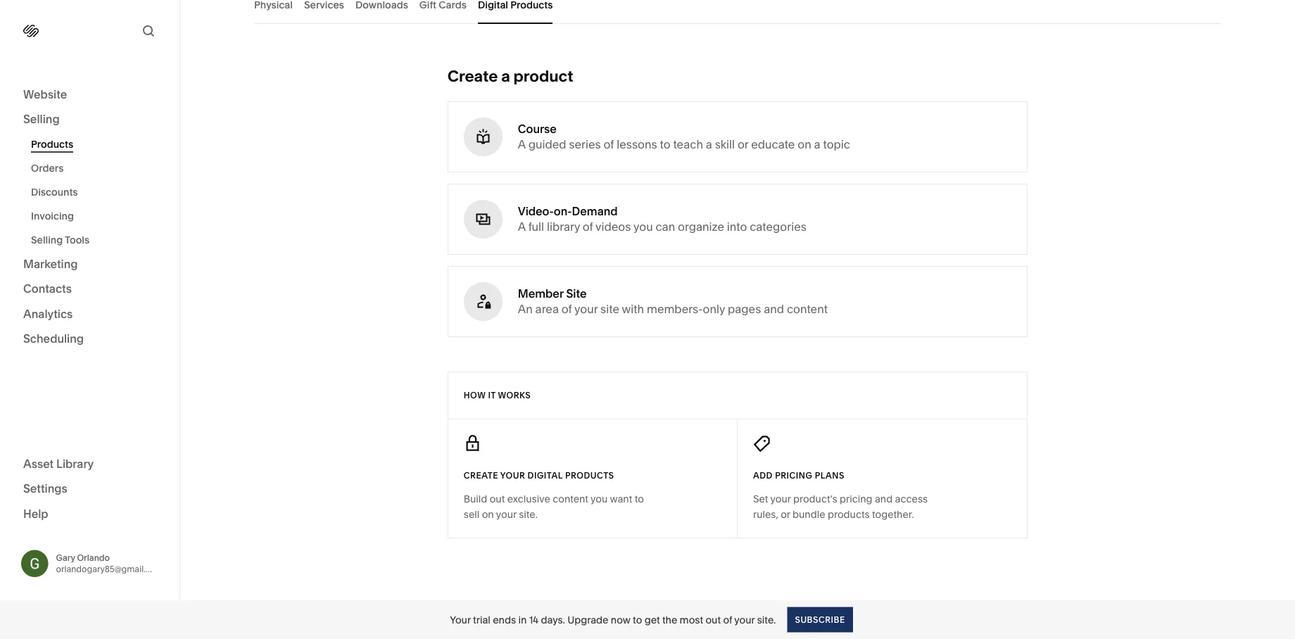 Task type: describe. For each thing, give the bounding box(es) containing it.
discounts link
[[31, 180, 164, 204]]

your inside build out exclusive content you want to sell on your site.
[[496, 509, 517, 521]]

videos
[[596, 220, 631, 234]]

products link
[[31, 132, 164, 156]]

your
[[450, 614, 471, 626]]

orders
[[31, 162, 64, 174]]

help link
[[23, 506, 48, 522]]

on inside build out exclusive content you want to sell on your site.
[[482, 509, 494, 521]]

member site an area of your site with members-only pages and content
[[518, 287, 828, 316]]

asset library link
[[23, 456, 156, 473]]

add pricing plans
[[753, 471, 845, 481]]

video-on-demand a full library of videos you can organize into categories
[[518, 205, 807, 234]]

asset library
[[23, 457, 94, 471]]

of right most
[[723, 614, 732, 626]]

discounts
[[31, 186, 78, 198]]

a inside video-on-demand a full library of videos you can organize into categories
[[518, 220, 526, 234]]

on-
[[554, 205, 572, 218]]

only
[[703, 302, 725, 316]]

series
[[569, 138, 601, 151]]

create for create your digital products
[[464, 471, 498, 481]]

selling tools
[[31, 234, 90, 246]]

website
[[23, 87, 67, 101]]

your up exclusive
[[500, 471, 525, 481]]

get
[[645, 614, 660, 626]]

your inside member site an area of your site with members-only pages and content
[[575, 302, 598, 316]]

0 horizontal spatial pricing
[[775, 471, 813, 481]]

out inside build out exclusive content you want to sell on your site.
[[490, 493, 505, 505]]

content inside member site an area of your site with members-only pages and content
[[787, 302, 828, 316]]

2 vertical spatial to
[[633, 614, 642, 626]]

site
[[601, 302, 620, 316]]

marketing
[[23, 257, 78, 271]]

members-
[[647, 302, 703, 316]]

on inside the course a guided series of lessons to teach a skill or educate on a topic
[[798, 138, 812, 151]]

most
[[680, 614, 703, 626]]

skill
[[715, 138, 735, 151]]

exclusive
[[507, 493, 550, 505]]

selling tools link
[[31, 228, 164, 252]]

library
[[547, 220, 580, 234]]

contacts
[[23, 282, 72, 296]]

1 horizontal spatial a
[[706, 138, 712, 151]]

area
[[536, 302, 559, 316]]

product
[[514, 67, 573, 86]]

member
[[518, 287, 564, 301]]

1 vertical spatial site.
[[757, 614, 776, 626]]

build
[[464, 493, 487, 505]]

course
[[518, 122, 557, 136]]

rules,
[[753, 509, 779, 521]]

selling for selling
[[23, 112, 60, 126]]

subscribe
[[795, 615, 845, 625]]

settings
[[23, 482, 67, 496]]

and inside member site an area of your site with members-only pages and content
[[764, 302, 784, 316]]

14
[[529, 614, 539, 626]]

your inside set your product's pricing and access rules, or bundle products together.
[[771, 493, 791, 505]]

of inside video-on-demand a full library of videos you can organize into categories
[[583, 220, 593, 234]]

product's
[[793, 493, 838, 505]]

it
[[488, 390, 496, 401]]

products inside set your product's pricing and access rules, or bundle products together.
[[828, 509, 870, 521]]

add
[[753, 471, 773, 481]]

orlando
[[77, 553, 110, 563]]

pages
[[728, 302, 761, 316]]

selling for selling tools
[[31, 234, 63, 246]]

sell
[[464, 509, 480, 521]]

build out exclusive content you want to sell on your site.
[[464, 493, 644, 521]]

create for create a product
[[448, 67, 498, 86]]

your trial ends in 14 days. upgrade now to get the most out of your site.
[[450, 614, 776, 626]]

bundle
[[793, 509, 826, 521]]

an
[[518, 302, 533, 316]]

tools
[[65, 234, 90, 246]]

contacts link
[[23, 281, 156, 298]]



Task type: vqa. For each thing, say whether or not it's contained in the screenshot.


Task type: locate. For each thing, give the bounding box(es) containing it.
on
[[798, 138, 812, 151], [482, 509, 494, 521]]

out right most
[[706, 614, 721, 626]]

the
[[662, 614, 678, 626]]

you left the want
[[591, 493, 608, 505]]

0 horizontal spatial out
[[490, 493, 505, 505]]

content down digital on the bottom left
[[553, 493, 589, 505]]

to right the want
[[635, 493, 644, 505]]

topic
[[823, 138, 851, 151]]

a inside the course a guided series of lessons to teach a skill or educate on a topic
[[518, 138, 526, 151]]

1 vertical spatial content
[[553, 493, 589, 505]]

2 horizontal spatial a
[[814, 138, 821, 151]]

0 vertical spatial or
[[738, 138, 749, 151]]

settings link
[[23, 481, 156, 498]]

your down the site
[[575, 302, 598, 316]]

site
[[566, 287, 587, 301]]

1 vertical spatial and
[[875, 493, 893, 505]]

of down demand
[[583, 220, 593, 234]]

in
[[519, 614, 527, 626]]

1 horizontal spatial out
[[706, 614, 721, 626]]

a
[[518, 138, 526, 151], [518, 220, 526, 234]]

1 a from the top
[[518, 138, 526, 151]]

0 horizontal spatial products
[[565, 471, 614, 481]]

1 vertical spatial on
[[482, 509, 494, 521]]

0 vertical spatial on
[[798, 138, 812, 151]]

gary orlando orlandogary85@gmail.com
[[56, 553, 163, 574]]

1 vertical spatial you
[[591, 493, 608, 505]]

organize
[[678, 220, 724, 234]]

0 vertical spatial to
[[660, 138, 671, 151]]

or
[[738, 138, 749, 151], [781, 509, 790, 521]]

you
[[634, 220, 653, 234], [591, 493, 608, 505]]

your right most
[[735, 614, 755, 626]]

access
[[895, 493, 928, 505]]

to
[[660, 138, 671, 151], [635, 493, 644, 505], [633, 614, 642, 626]]

video-
[[518, 205, 554, 218]]

plans
[[815, 471, 845, 481]]

create
[[448, 67, 498, 86], [464, 471, 498, 481]]

full
[[529, 220, 544, 234]]

1 vertical spatial or
[[781, 509, 790, 521]]

lessons
[[617, 138, 657, 151]]

1 horizontal spatial products
[[828, 509, 870, 521]]

and
[[764, 302, 784, 316], [875, 493, 893, 505]]

site. left subscribe button
[[757, 614, 776, 626]]

library
[[56, 457, 94, 471]]

0 vertical spatial you
[[634, 220, 653, 234]]

asset
[[23, 457, 54, 471]]

1 vertical spatial products
[[828, 509, 870, 521]]

want
[[610, 493, 632, 505]]

to left teach in the top of the page
[[660, 138, 671, 151]]

and up together.
[[875, 493, 893, 505]]

0 vertical spatial content
[[787, 302, 828, 316]]

together.
[[872, 509, 914, 521]]

or right rules,
[[781, 509, 790, 521]]

a left product
[[501, 67, 510, 86]]

pricing right add
[[775, 471, 813, 481]]

help
[[23, 507, 48, 521]]

selling
[[23, 112, 60, 126], [31, 234, 63, 246]]

on right sell
[[482, 509, 494, 521]]

products
[[31, 138, 73, 150]]

1 horizontal spatial or
[[781, 509, 790, 521]]

gary
[[56, 553, 75, 563]]

tab list
[[254, 0, 1222, 24]]

0 horizontal spatial you
[[591, 493, 608, 505]]

to inside build out exclusive content you want to sell on your site.
[[635, 493, 644, 505]]

of inside the course a guided series of lessons to teach a skill or educate on a topic
[[604, 138, 614, 151]]

you inside video-on-demand a full library of videos you can organize into categories
[[634, 220, 653, 234]]

1 horizontal spatial pricing
[[840, 493, 873, 505]]

of down the site
[[562, 302, 572, 316]]

on right educate
[[798, 138, 812, 151]]

or inside set your product's pricing and access rules, or bundle products together.
[[781, 509, 790, 521]]

your down exclusive
[[496, 509, 517, 521]]

you left can
[[634, 220, 653, 234]]

0 horizontal spatial and
[[764, 302, 784, 316]]

1 vertical spatial out
[[706, 614, 721, 626]]

products down product's
[[828, 509, 870, 521]]

1 horizontal spatial content
[[787, 302, 828, 316]]

subscribe button
[[788, 607, 853, 633]]

marketing link
[[23, 256, 156, 273]]

to inside the course a guided series of lessons to teach a skill or educate on a topic
[[660, 138, 671, 151]]

a
[[501, 67, 510, 86], [706, 138, 712, 151], [814, 138, 821, 151]]

0 horizontal spatial content
[[553, 493, 589, 505]]

0 horizontal spatial on
[[482, 509, 494, 521]]

1 horizontal spatial on
[[798, 138, 812, 151]]

selling down website in the top left of the page
[[23, 112, 60, 126]]

content
[[787, 302, 828, 316], [553, 493, 589, 505]]

pricing down plans
[[840, 493, 873, 505]]

1 horizontal spatial and
[[875, 493, 893, 505]]

1 vertical spatial create
[[464, 471, 498, 481]]

invoicing
[[31, 210, 74, 222]]

or right skill
[[738, 138, 749, 151]]

with
[[622, 302, 644, 316]]

how
[[464, 390, 486, 401]]

teach
[[673, 138, 703, 151]]

1 horizontal spatial you
[[634, 220, 653, 234]]

set your product's pricing and access rules, or bundle products together.
[[753, 493, 928, 521]]

works
[[498, 390, 531, 401]]

out
[[490, 493, 505, 505], [706, 614, 721, 626]]

0 vertical spatial a
[[518, 138, 526, 151]]

products up the want
[[565, 471, 614, 481]]

0 vertical spatial create
[[448, 67, 498, 86]]

days.
[[541, 614, 565, 626]]

course a guided series of lessons to teach a skill or educate on a topic
[[518, 122, 851, 151]]

0 horizontal spatial or
[[738, 138, 749, 151]]

products
[[565, 471, 614, 481], [828, 509, 870, 521]]

trial
[[473, 614, 491, 626]]

to for lessons
[[660, 138, 671, 151]]

digital
[[528, 471, 563, 481]]

now
[[611, 614, 631, 626]]

analytics
[[23, 307, 73, 321]]

content inside build out exclusive content you want to sell on your site.
[[553, 493, 589, 505]]

categories
[[750, 220, 807, 234]]

1 vertical spatial pricing
[[840, 493, 873, 505]]

upgrade
[[568, 614, 609, 626]]

0 horizontal spatial a
[[501, 67, 510, 86]]

1 vertical spatial selling
[[31, 234, 63, 246]]

educate
[[751, 138, 795, 151]]

a down course
[[518, 138, 526, 151]]

a left skill
[[706, 138, 712, 151]]

selling link
[[23, 112, 156, 128]]

to left get
[[633, 614, 642, 626]]

1 horizontal spatial site.
[[757, 614, 776, 626]]

how it works
[[464, 390, 531, 401]]

can
[[656, 220, 675, 234]]

your right set
[[771, 493, 791, 505]]

pricing inside set your product's pricing and access rules, or bundle products together.
[[840, 493, 873, 505]]

demand
[[572, 205, 618, 218]]

guided
[[529, 138, 566, 151]]

you inside build out exclusive content you want to sell on your site.
[[591, 493, 608, 505]]

ends
[[493, 614, 516, 626]]

your
[[575, 302, 598, 316], [500, 471, 525, 481], [771, 493, 791, 505], [496, 509, 517, 521], [735, 614, 755, 626]]

into
[[727, 220, 747, 234]]

site. inside build out exclusive content you want to sell on your site.
[[519, 509, 538, 521]]

a left "full"
[[518, 220, 526, 234]]

0 vertical spatial and
[[764, 302, 784, 316]]

1 vertical spatial a
[[518, 220, 526, 234]]

orders link
[[31, 156, 164, 180]]

invoicing link
[[31, 204, 164, 228]]

0 horizontal spatial site.
[[519, 509, 538, 521]]

orlandogary85@gmail.com
[[56, 564, 163, 574]]

of right series on the left
[[604, 138, 614, 151]]

1 vertical spatial to
[[635, 493, 644, 505]]

a left topic
[[814, 138, 821, 151]]

of inside member site an area of your site with members-only pages and content
[[562, 302, 572, 316]]

to for want
[[635, 493, 644, 505]]

of
[[604, 138, 614, 151], [583, 220, 593, 234], [562, 302, 572, 316], [723, 614, 732, 626]]

scheduling
[[23, 332, 84, 346]]

0 vertical spatial site.
[[519, 509, 538, 521]]

and inside set your product's pricing and access rules, or bundle products together.
[[875, 493, 893, 505]]

0 vertical spatial out
[[490, 493, 505, 505]]

website link
[[23, 87, 156, 103]]

selling up marketing
[[31, 234, 63, 246]]

set
[[753, 493, 768, 505]]

content right pages
[[787, 302, 828, 316]]

out right build
[[490, 493, 505, 505]]

0 vertical spatial pricing
[[775, 471, 813, 481]]

scheduling link
[[23, 331, 156, 348]]

0 vertical spatial products
[[565, 471, 614, 481]]

create your digital products
[[464, 471, 614, 481]]

analytics link
[[23, 306, 156, 323]]

and right pages
[[764, 302, 784, 316]]

create a product
[[448, 67, 573, 86]]

site. down exclusive
[[519, 509, 538, 521]]

or inside the course a guided series of lessons to teach a skill or educate on a topic
[[738, 138, 749, 151]]

2 a from the top
[[518, 220, 526, 234]]

0 vertical spatial selling
[[23, 112, 60, 126]]



